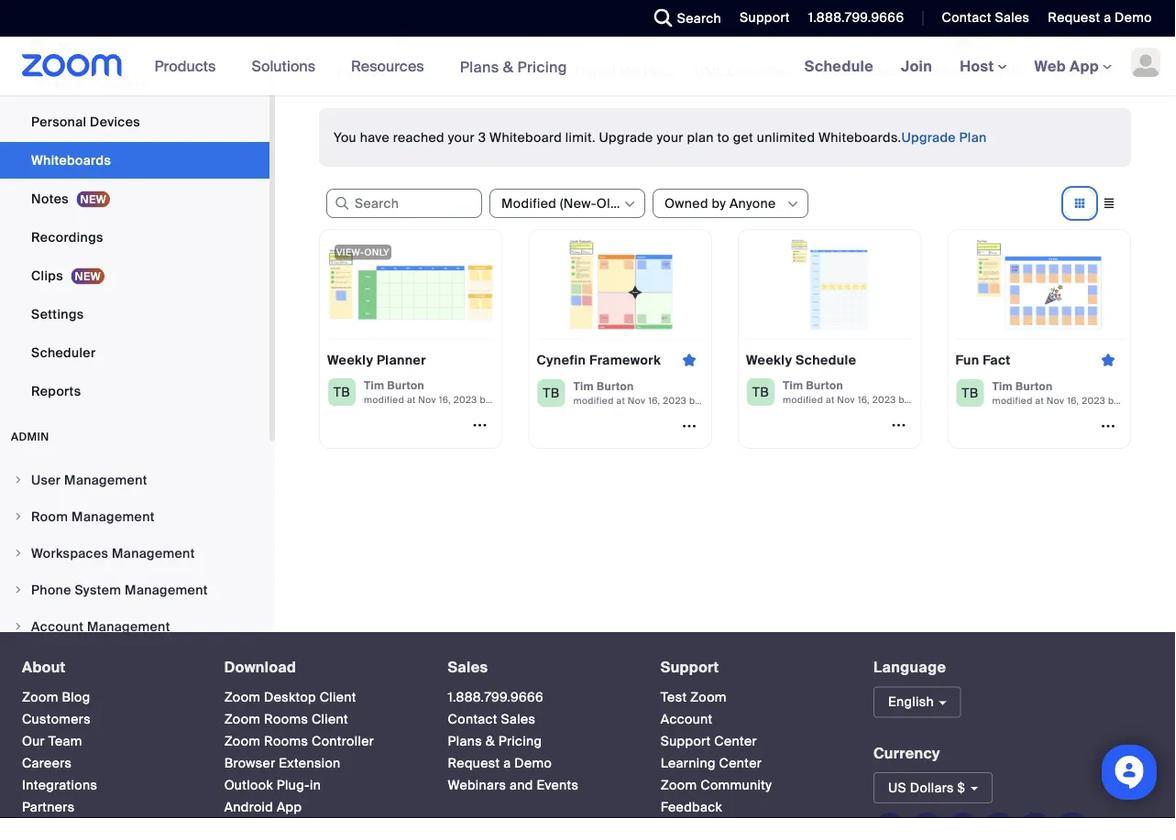 Task type: describe. For each thing, give the bounding box(es) containing it.
thumbnail of weekly planner image
[[327, 237, 495, 332]]

fact inside button
[[364, 63, 391, 80]]

solutions button
[[252, 37, 324, 95]]

uml
[[695, 63, 724, 80]]

test zoom link
[[661, 689, 727, 706]]

browser
[[224, 755, 276, 772]]

user management
[[31, 472, 147, 489]]

pricing inside product information navigation
[[517, 57, 567, 76]]

plans & pricing
[[460, 57, 567, 76]]

fun fact element
[[334, 62, 444, 81]]

join link
[[887, 37, 946, 95]]

fun inside application
[[956, 352, 980, 369]]

personal contacts link
[[0, 65, 270, 102]]

2023 for more options for weekly planner icon
[[453, 394, 477, 406]]

products
[[155, 56, 216, 76]]

2 upgrade from the left
[[902, 129, 956, 146]]

learning experience canvas
[[457, 63, 635, 80]]

room management menu item
[[0, 500, 270, 534]]

learning inside button
[[457, 63, 512, 80]]

owned
[[665, 195, 708, 212]]

feedback button
[[661, 799, 722, 816]]

phone link
[[0, 27, 270, 63]]

with
[[1022, 63, 1048, 80]]

right image for room management
[[13, 512, 24, 523]]

weekly planner, modified at nov 16, 2023 by tim burton, link element
[[319, 229, 543, 449]]

plug-
[[277, 777, 310, 794]]

cynefin framework application
[[537, 347, 704, 375]]

have
[[360, 129, 390, 146]]

careers link
[[22, 755, 72, 772]]

right image for workspaces management
[[13, 548, 24, 559]]

support inside test zoom account support center learning center zoom community feedback
[[661, 733, 711, 750]]

tb for weekly schedule, modified at nov 16, 2023 by tim burton, link element
[[753, 384, 769, 401]]

demo inside 1.888.799.9666 contact sales plans & pricing request a demo webinars and events
[[515, 755, 552, 772]]

fun fact button
[[334, 0, 444, 81]]

1.888.799.9666 for 1.888.799.9666
[[808, 9, 904, 26]]

clips
[[31, 267, 63, 284]]

learning inside test zoom account support center learning center zoom community feedback
[[661, 755, 716, 772]]

outlook plug-in link
[[224, 777, 321, 794]]

android app link
[[224, 799, 302, 816]]

& inside 1.888.799.9666 contact sales plans & pricing request a demo webinars and events
[[486, 733, 495, 750]]

by for thumbnail of weekly schedule at the top of page
[[899, 394, 909, 406]]

nov for more options for weekly planner icon
[[418, 394, 436, 406]]

tb for weekly planner, modified at nov 16, 2023 by tim burton, link element at the left of page
[[334, 384, 350, 401]]

whiteboard
[[490, 129, 562, 146]]

16, for more options for weekly planner icon
[[439, 394, 451, 406]]

(new-
[[560, 195, 597, 212]]

cynefin framework
[[537, 352, 661, 369]]

desktop
[[264, 689, 316, 706]]

cynefin framework, modified at nov 16, 2023 by tim burton, link, starred element
[[529, 229, 752, 449]]

weekly inside weekly planner element
[[1052, 63, 1097, 80]]

account inside test zoom account support center learning center zoom community feedback
[[661, 711, 713, 728]]

account link
[[661, 711, 713, 728]]

phone for phone
[[31, 36, 71, 53]]

list mode, not selected image
[[1095, 195, 1124, 212]]

twist
[[1062, 63, 1094, 80]]

tim burton modified at nov 16, 2023 by tim burton for more options for cynefin framework icon
[[573, 380, 752, 407]]

and inside 1.888.799.9666 contact sales plans & pricing request a demo webinars and events
[[510, 777, 533, 794]]

anyone
[[730, 195, 776, 212]]

customers
[[22, 711, 91, 728]]

experience
[[515, 63, 586, 80]]

about
[[22, 658, 66, 677]]

a inside 'show and tell with a twist' element
[[1051, 63, 1059, 80]]

weekly schedule inside button
[[814, 63, 921, 80]]

host
[[960, 56, 998, 76]]

2 rooms from the top
[[264, 733, 308, 750]]

digital marketing canvas
[[576, 63, 731, 80]]

reports link
[[0, 373, 270, 410]]

show options image
[[786, 197, 800, 212]]

zoom blog customers our team careers integrations partners
[[22, 689, 97, 816]]

thumbnail of cynefin framework image
[[537, 237, 704, 332]]

2 horizontal spatial a
[[1104, 9, 1111, 26]]

you have reached your 3 whiteboard limit. upgrade your plan to get unlimited whiteboards. upgrade plan
[[334, 129, 987, 146]]

management for account management
[[87, 618, 170, 635]]

by for thumbnail of cynefin framework
[[689, 395, 700, 407]]

at for more options for cynefin framework icon
[[616, 395, 625, 407]]

0 vertical spatial support
[[740, 9, 790, 26]]

weekly schedule element
[[810, 62, 921, 81]]

contacts
[[90, 75, 147, 92]]

side navigation navigation
[[0, 0, 275, 683]]

to
[[717, 129, 730, 146]]

a inside 1.888.799.9666 contact sales plans & pricing request a demo webinars and events
[[504, 755, 511, 772]]

1.888.799.9666 contact sales plans & pricing request a demo webinars and events
[[448, 689, 579, 794]]

1 rooms from the top
[[264, 711, 308, 728]]

fun fact inside button
[[337, 63, 391, 80]]

settings
[[31, 306, 84, 323]]

thumbnail of fun fact image
[[956, 237, 1123, 332]]

schedule inside button
[[862, 63, 921, 80]]

weekly inside weekly schedule element
[[814, 63, 858, 80]]

zoom rooms client link
[[224, 711, 348, 728]]

at for more options for weekly schedule image
[[826, 394, 835, 406]]

zoom rooms controller link
[[224, 733, 374, 750]]

room
[[31, 508, 68, 525]]

system
[[75, 582, 121, 599]]

by for thumbnail of fun fact
[[1108, 395, 1119, 407]]

us dollars $ button
[[874, 773, 993, 804]]

recordings link
[[0, 219, 270, 256]]

user management menu item
[[0, 463, 270, 498]]

& inside product information navigation
[[503, 57, 514, 76]]

old)
[[597, 195, 622, 212]]

view-only
[[336, 246, 390, 258]]

16, for more options for fun fact image
[[1067, 395, 1079, 407]]

personal contacts
[[31, 75, 147, 92]]

show
[[933, 63, 967, 80]]

phone system management menu item
[[0, 573, 270, 608]]

show options image
[[622, 197, 637, 212]]

learning experience canvas element
[[453, 62, 635, 81]]

modified for weekly schedule, modified at nov 16, 2023 by tim burton, link element
[[783, 394, 823, 406]]

admin menu menu
[[0, 463, 270, 683]]

test
[[661, 689, 687, 706]]

learning center link
[[661, 755, 762, 772]]

solutions
[[252, 56, 315, 76]]

reached
[[393, 129, 445, 146]]

right image for user management
[[13, 475, 24, 486]]

planner inside 'button'
[[1100, 63, 1148, 80]]

customers link
[[22, 711, 91, 728]]

request inside 1.888.799.9666 contact sales plans & pricing request a demo webinars and events
[[448, 755, 500, 772]]

weekly planner button
[[1049, 0, 1159, 81]]

show and tell with a twist button
[[930, 0, 1094, 81]]

16, for more options for cynefin framework icon
[[648, 395, 660, 407]]

webinars and events link
[[448, 777, 579, 794]]

show and tell with a twist element
[[930, 62, 1094, 81]]

join
[[901, 56, 932, 76]]

weekly schedule button
[[810, 0, 921, 81]]

in
[[310, 777, 321, 794]]

schedule inside 'link'
[[805, 56, 874, 76]]

personal devices link
[[0, 104, 270, 140]]

canvas for learning experience canvas
[[589, 63, 635, 80]]

management for room management
[[72, 508, 155, 525]]

nov for more options for weekly schedule image
[[837, 394, 855, 406]]

zoom logo image
[[22, 54, 122, 77]]

request a demo
[[1048, 9, 1152, 26]]

modified for fun fact, modified at nov 16, 2023 by tim burton, link, starred element at right
[[992, 395, 1033, 407]]

plans inside 1.888.799.9666 contact sales plans & pricing request a demo webinars and events
[[448, 733, 482, 750]]

clips link
[[0, 258, 270, 294]]

show and tell with a twist
[[933, 63, 1094, 80]]

0 horizontal spatial planner
[[377, 352, 426, 369]]

cynefin
[[537, 352, 586, 369]]

weekly inside weekly planner, modified at nov 16, 2023 by tim burton, link element
[[327, 352, 373, 369]]

about link
[[22, 658, 66, 677]]

outlook
[[224, 777, 273, 794]]

you
[[334, 129, 357, 146]]

currency
[[874, 744, 940, 763]]

weekly planner element
[[1049, 62, 1159, 81]]

user
[[31, 472, 61, 489]]

profile picture image
[[1131, 48, 1161, 77]]

16, for more options for weekly schedule image
[[858, 394, 870, 406]]

scheduler link
[[0, 335, 270, 371]]

personal for personal contacts
[[31, 75, 86, 92]]

framework
[[589, 352, 661, 369]]

pricing inside 1.888.799.9666 contact sales plans & pricing request a demo webinars and events
[[499, 733, 542, 750]]

reports
[[31, 383, 81, 400]]

zoom desktop client zoom rooms client zoom rooms controller browser extension outlook plug-in android app
[[224, 689, 374, 816]]

whiteboards.
[[819, 129, 902, 146]]

schedule link
[[791, 37, 887, 95]]

digital
[[576, 63, 616, 80]]

sales inside 1.888.799.9666 contact sales plans & pricing request a demo webinars and events
[[501, 711, 536, 728]]



Task type: locate. For each thing, give the bounding box(es) containing it.
management down room management menu item
[[112, 545, 195, 562]]

product information navigation
[[141, 37, 581, 97]]

0 vertical spatial learning
[[457, 63, 512, 80]]

1 horizontal spatial fun
[[956, 352, 980, 369]]

1 horizontal spatial canvas
[[685, 63, 731, 80]]

click to unstar the whiteboard cynefin framework image
[[675, 352, 704, 370]]

sales down 1.888.799.9666 link
[[501, 711, 536, 728]]

tb inside weekly planner, modified at nov 16, 2023 by tim burton, link element
[[334, 384, 350, 401]]

support up test zoom link
[[661, 658, 719, 677]]

1 vertical spatial planner
[[377, 352, 426, 369]]

right image
[[13, 512, 24, 523], [13, 548, 24, 559], [13, 585, 24, 596]]

your left 3
[[448, 129, 475, 146]]

support down "account" 'link'
[[661, 733, 711, 750]]

tb for fun fact, modified at nov 16, 2023 by tim burton, link, starred element at right
[[962, 385, 979, 402]]

& left experience
[[503, 57, 514, 76]]

account management
[[31, 618, 170, 635]]

1 horizontal spatial sales
[[501, 711, 536, 728]]

fun fact, modified at nov 16, 2023 by tim burton, link, starred element
[[947, 229, 1171, 449]]

us
[[888, 780, 907, 797]]

rooms down desktop
[[264, 711, 308, 728]]

learning
[[457, 63, 512, 80], [661, 755, 716, 772]]

2023 for more options for fun fact image
[[1082, 395, 1106, 407]]

right image left system
[[13, 585, 24, 596]]

tim burton modified at nov 16, 2023 by tim burton for more options for fun fact image
[[992, 380, 1171, 407]]

0 vertical spatial pricing
[[517, 57, 567, 76]]

demo up profile picture
[[1115, 9, 1152, 26]]

plans up 3
[[460, 57, 499, 76]]

1 horizontal spatial 1.888.799.9666
[[808, 9, 904, 26]]

careers
[[22, 755, 72, 772]]

nov for more options for cynefin framework icon
[[628, 395, 646, 407]]

1 vertical spatial weekly planner
[[327, 352, 426, 369]]

phone inside phone system management menu item
[[31, 582, 71, 599]]

1 vertical spatial sales
[[448, 658, 488, 677]]

a
[[1104, 9, 1111, 26], [1051, 63, 1059, 80], [504, 755, 511, 772]]

1 vertical spatial right image
[[13, 548, 24, 559]]

right image inside account management menu item
[[13, 622, 24, 633]]

1 upgrade from the left
[[599, 129, 653, 146]]

plans & pricing link
[[460, 57, 567, 76], [460, 57, 567, 76], [448, 733, 542, 750]]

0 vertical spatial client
[[320, 689, 356, 706]]

marketing
[[619, 63, 682, 80]]

1 vertical spatial &
[[486, 733, 495, 750]]

tim burton modified at nov 16, 2023 by tim burton down click to unstar the whiteboard cynefin framework image
[[573, 380, 752, 407]]

account down test zoom link
[[661, 711, 713, 728]]

controller
[[312, 733, 374, 750]]

integrations
[[22, 777, 97, 794]]

diagram
[[766, 63, 819, 80]]

1 your from the left
[[448, 129, 475, 146]]

uml class diagram element
[[691, 62, 819, 81]]

1 horizontal spatial request
[[1048, 9, 1100, 26]]

extension
[[279, 755, 341, 772]]

zoom community link
[[661, 777, 772, 794]]

2023 up more options for weekly planner icon
[[453, 394, 477, 406]]

account
[[31, 618, 84, 635], [661, 711, 713, 728]]

web app button
[[1035, 56, 1112, 76]]

1 horizontal spatial upgrade
[[902, 129, 956, 146]]

tim burton modified at nov 16, 2023 by tim burton inside fun fact, modified at nov 16, 2023 by tim burton, link, starred element
[[992, 380, 1171, 407]]

upgrade plan button
[[902, 123, 987, 152]]

0 horizontal spatial upgrade
[[599, 129, 653, 146]]

app inside zoom desktop client zoom rooms client zoom rooms controller browser extension outlook plug-in android app
[[277, 799, 302, 816]]

canvas inside button
[[685, 63, 731, 80]]

tim burton modified at nov 16, 2023 by tim burton for more options for weekly schedule image
[[783, 379, 962, 406]]

0 vertical spatial right image
[[13, 475, 24, 486]]

devices
[[90, 113, 140, 130]]

1 vertical spatial weekly schedule
[[746, 352, 857, 369]]

center up learning center link
[[714, 733, 757, 750]]

1 horizontal spatial planner
[[1100, 63, 1148, 80]]

personal menu menu
[[0, 0, 270, 412]]

1 horizontal spatial fact
[[983, 352, 1011, 369]]

tim burton modified at nov 16, 2023 by tim burton inside weekly planner, modified at nov 16, 2023 by tim burton, link element
[[364, 379, 543, 406]]

community
[[701, 777, 772, 794]]

canvas
[[589, 63, 635, 80], [685, 63, 731, 80]]

more options for cynefin framework image
[[675, 418, 704, 435]]

1 vertical spatial personal
[[31, 113, 86, 130]]

uml class diagram
[[695, 63, 819, 80]]

workspaces
[[31, 545, 108, 562]]

0 vertical spatial fact
[[364, 63, 391, 80]]

& down 1.888.799.9666 link
[[486, 733, 495, 750]]

planner right "twist"
[[1100, 63, 1148, 80]]

tim burton modified at nov 16, 2023 by tim burton up more options for weekly schedule image
[[783, 379, 962, 406]]

0 vertical spatial and
[[971, 63, 994, 80]]

at for more options for weekly planner icon
[[407, 394, 416, 406]]

1 vertical spatial a
[[1051, 63, 1059, 80]]

1 vertical spatial fact
[[983, 352, 1011, 369]]

0 vertical spatial fun fact
[[337, 63, 391, 80]]

management up room management
[[64, 472, 147, 489]]

upgrade right limit.
[[599, 129, 653, 146]]

limit.
[[565, 129, 596, 146]]

0 vertical spatial &
[[503, 57, 514, 76]]

management inside user management menu item
[[64, 472, 147, 489]]

1 vertical spatial fun fact
[[956, 352, 1011, 369]]

0 horizontal spatial sales
[[448, 658, 488, 677]]

right image
[[13, 475, 24, 486], [13, 622, 24, 633]]

Search text field
[[326, 189, 482, 218]]

management up workspaces management on the bottom left of the page
[[72, 508, 155, 525]]

banner
[[0, 37, 1175, 97]]

management inside account management menu item
[[87, 618, 170, 635]]

tim burton modified at nov 16, 2023 by tim burton inside cynefin framework, modified at nov 16, 2023 by tim burton, link, starred element
[[573, 380, 752, 407]]

0 vertical spatial app
[[1070, 56, 1099, 76]]

integrations link
[[22, 777, 97, 794]]

plans inside product information navigation
[[460, 57, 499, 76]]

more options for weekly planner image
[[465, 417, 495, 434]]

2 vertical spatial sales
[[501, 711, 536, 728]]

your left plan
[[657, 129, 684, 146]]

$
[[958, 780, 966, 797]]

1 horizontal spatial weekly planner
[[1052, 63, 1148, 80]]

account management menu item
[[0, 610, 270, 644]]

scheduler
[[31, 344, 96, 361]]

fact inside application
[[983, 352, 1011, 369]]

support up uml class diagram
[[740, 9, 790, 26]]

2023 for more options for weekly schedule image
[[872, 394, 896, 406]]

plans up webinars
[[448, 733, 482, 750]]

thumbnail of weekly schedule image
[[746, 237, 914, 332]]

1 vertical spatial center
[[719, 755, 762, 772]]

management for workspaces management
[[112, 545, 195, 562]]

0 horizontal spatial demo
[[515, 755, 552, 772]]

admin
[[11, 430, 49, 444]]

0 vertical spatial weekly schedule
[[814, 63, 921, 80]]

1 personal from the top
[[31, 75, 86, 92]]

1 horizontal spatial fun fact
[[956, 352, 1011, 369]]

0 vertical spatial demo
[[1115, 9, 1152, 26]]

zoom
[[22, 689, 58, 706], [224, 689, 261, 706], [690, 689, 727, 706], [224, 711, 261, 728], [224, 733, 261, 750], [661, 777, 697, 794]]

0 horizontal spatial app
[[277, 799, 302, 816]]

0 horizontal spatial and
[[510, 777, 533, 794]]

0 horizontal spatial 1.888.799.9666
[[448, 689, 544, 706]]

at
[[407, 394, 416, 406], [826, 394, 835, 406], [616, 395, 625, 407], [1035, 395, 1044, 407]]

1 vertical spatial right image
[[13, 622, 24, 633]]

view-
[[336, 246, 364, 258]]

management inside room management menu item
[[72, 508, 155, 525]]

by up more options for weekly schedule image
[[899, 394, 909, 406]]

0 vertical spatial 1.888.799.9666
[[808, 9, 904, 26]]

request up webinars
[[448, 755, 500, 772]]

planner down thumbnail of weekly planner
[[377, 352, 426, 369]]

learning up 3
[[457, 63, 512, 80]]

whiteboards
[[31, 152, 111, 169]]

2 right image from the top
[[13, 622, 24, 633]]

search button
[[641, 0, 726, 37]]

web
[[1035, 56, 1066, 76]]

sales up show and tell with a twist
[[995, 9, 1030, 26]]

1 right image from the top
[[13, 512, 24, 523]]

center up community
[[719, 755, 762, 772]]

phone up zoom logo
[[31, 36, 71, 53]]

workspaces management menu item
[[0, 536, 270, 571]]

personal
[[31, 75, 86, 92], [31, 113, 86, 130]]

3 right image from the top
[[13, 585, 24, 596]]

1 horizontal spatial app
[[1070, 56, 1099, 76]]

1 vertical spatial fun
[[956, 352, 980, 369]]

0 horizontal spatial request
[[448, 755, 500, 772]]

meetings navigation
[[791, 37, 1175, 97]]

upgrade left plan
[[902, 129, 956, 146]]

search
[[677, 10, 722, 27]]

phone inside "phone" link
[[31, 36, 71, 53]]

zoom blog link
[[22, 689, 90, 706]]

tb for cynefin framework, modified at nov 16, 2023 by tim burton, link, starred element
[[543, 385, 560, 402]]

and left tell
[[971, 63, 994, 80]]

2023 up more options for cynefin framework icon
[[663, 395, 687, 407]]

1 vertical spatial client
[[312, 711, 348, 728]]

1 horizontal spatial demo
[[1115, 9, 1152, 26]]

zoom desktop client link
[[224, 689, 356, 706]]

phone down workspaces
[[31, 582, 71, 599]]

right image inside room management menu item
[[13, 512, 24, 523]]

1 horizontal spatial learning
[[661, 755, 716, 772]]

more options for fun fact image
[[1094, 418, 1123, 435]]

at for more options for fun fact image
[[1035, 395, 1044, 407]]

by right owned
[[712, 195, 726, 212]]

contact down 1.888.799.9666 link
[[448, 711, 498, 728]]

1 horizontal spatial &
[[503, 57, 514, 76]]

1 vertical spatial app
[[277, 799, 302, 816]]

by
[[712, 195, 726, 212], [480, 394, 490, 406], [899, 394, 909, 406], [689, 395, 700, 407], [1108, 395, 1119, 407]]

right image left workspaces
[[13, 548, 24, 559]]

weekly inside weekly schedule, modified at nov 16, 2023 by tim burton, link element
[[746, 352, 792, 369]]

2023 up more options for weekly schedule image
[[872, 394, 896, 406]]

download link
[[224, 658, 296, 677]]

dollars
[[910, 780, 954, 797]]

1 vertical spatial request
[[448, 755, 500, 772]]

web app
[[1035, 56, 1099, 76]]

2 personal from the top
[[31, 113, 86, 130]]

0 horizontal spatial your
[[448, 129, 475, 146]]

more options for weekly schedule image
[[884, 417, 914, 434]]

0 horizontal spatial contact
[[448, 711, 498, 728]]

2 vertical spatial a
[[504, 755, 511, 772]]

weekly
[[814, 63, 858, 80], [1052, 63, 1097, 80], [327, 352, 373, 369], [746, 352, 792, 369]]

weekly planner inside 'button'
[[1052, 63, 1148, 80]]

support
[[740, 9, 790, 26], [661, 658, 719, 677], [661, 733, 711, 750]]

phone for phone system management
[[31, 582, 71, 599]]

2023 up more options for fun fact image
[[1082, 395, 1106, 407]]

phone system management
[[31, 582, 208, 599]]

sales up 1.888.799.9666 link
[[448, 658, 488, 677]]

1 vertical spatial demo
[[515, 755, 552, 772]]

tell
[[998, 63, 1019, 80]]

management for user management
[[64, 472, 147, 489]]

1 vertical spatial 1.888.799.9666
[[448, 689, 544, 706]]

click to unstar the whiteboard fun fact image
[[1094, 352, 1123, 370]]

tim burton modified at nov 16, 2023 by tim burton inside weekly schedule, modified at nov 16, 2023 by tim burton, link element
[[783, 379, 962, 406]]

and left events
[[510, 777, 533, 794]]

personal up whiteboards
[[31, 113, 86, 130]]

fun fact application
[[956, 347, 1123, 375]]

1.888.799.9666 up schedule 'link'
[[808, 9, 904, 26]]

right image left the "user" on the bottom left of the page
[[13, 475, 24, 486]]

1 phone from the top
[[31, 36, 71, 53]]

0 horizontal spatial canvas
[[589, 63, 635, 80]]

management down phone system management menu item
[[87, 618, 170, 635]]

tb inside fun fact, modified at nov 16, 2023 by tim burton, link, starred element
[[962, 385, 979, 402]]

partners link
[[22, 799, 75, 816]]

tim burton modified at nov 16, 2023 by tim burton for more options for weekly planner icon
[[364, 379, 543, 406]]

0 horizontal spatial weekly planner
[[327, 352, 426, 369]]

tim burton modified at nov 16, 2023 by tim burton
[[364, 379, 543, 406], [783, 379, 962, 406], [573, 380, 752, 407], [992, 380, 1171, 407]]

rooms
[[264, 711, 308, 728], [264, 733, 308, 750]]

tim burton modified at nov 16, 2023 by tim burton up more options for weekly planner icon
[[364, 379, 543, 406]]

by up more options for cynefin framework icon
[[689, 395, 700, 407]]

0 horizontal spatial fun fact
[[337, 63, 391, 80]]

0 horizontal spatial &
[[486, 733, 495, 750]]

0 vertical spatial contact
[[942, 9, 992, 26]]

0 vertical spatial personal
[[31, 75, 86, 92]]

support center link
[[661, 733, 757, 750]]

1 canvas from the left
[[589, 63, 635, 80]]

fun inside button
[[337, 63, 360, 80]]

fun fact inside application
[[956, 352, 1011, 369]]

0 horizontal spatial fact
[[364, 63, 391, 80]]

right image inside workspaces management menu item
[[13, 548, 24, 559]]

1.888.799.9666 down sales link
[[448, 689, 544, 706]]

zoom inside zoom blog customers our team careers integrations partners
[[22, 689, 58, 706]]

a up webinars and events link
[[504, 755, 511, 772]]

a up weekly planner element
[[1104, 9, 1111, 26]]

by up more options for fun fact image
[[1108, 395, 1119, 407]]

personal up personal devices
[[31, 75, 86, 92]]

0 vertical spatial a
[[1104, 9, 1111, 26]]

1 horizontal spatial a
[[1051, 63, 1059, 80]]

right image inside user management menu item
[[13, 475, 24, 486]]

grid mode, selected image
[[1065, 195, 1095, 212]]

2 your from the left
[[657, 129, 684, 146]]

planner
[[1100, 63, 1148, 80], [377, 352, 426, 369]]

1 vertical spatial rooms
[[264, 733, 308, 750]]

contact sales link
[[928, 0, 1034, 37], [942, 9, 1030, 26], [448, 711, 536, 728]]

1 vertical spatial account
[[661, 711, 713, 728]]

tb inside cynefin framework, modified at nov 16, 2023 by tim burton, link, starred element
[[543, 385, 560, 402]]

a right with
[[1051, 63, 1059, 80]]

canvas for digital marketing canvas
[[685, 63, 731, 80]]

1 vertical spatial pricing
[[499, 733, 542, 750]]

right image inside phone system management menu item
[[13, 585, 24, 596]]

app
[[1070, 56, 1099, 76], [277, 799, 302, 816]]

0 vertical spatial sales
[[995, 9, 1030, 26]]

modified for weekly planner, modified at nov 16, 2023 by tim burton, link element at the left of page
[[364, 394, 404, 406]]

1.888.799.9666 inside 1.888.799.9666 contact sales plans & pricing request a demo webinars and events
[[448, 689, 544, 706]]

recordings
[[31, 229, 103, 246]]

contact inside 1.888.799.9666 contact sales plans & pricing request a demo webinars and events
[[448, 711, 498, 728]]

tb inside weekly schedule, modified at nov 16, 2023 by tim burton, link element
[[753, 384, 769, 401]]

0 horizontal spatial learning
[[457, 63, 512, 80]]

right image for account management
[[13, 622, 24, 633]]

1.888.799.9666 button up schedule 'link'
[[808, 9, 904, 26]]

1.888.799.9666 link
[[448, 689, 544, 706]]

1 vertical spatial learning
[[661, 755, 716, 772]]

0 vertical spatial account
[[31, 618, 84, 635]]

and
[[971, 63, 994, 80], [510, 777, 533, 794]]

0 horizontal spatial account
[[31, 618, 84, 635]]

0 vertical spatial planner
[[1100, 63, 1148, 80]]

1 horizontal spatial your
[[657, 129, 684, 146]]

1 vertical spatial plans
[[448, 733, 482, 750]]

right image up about link
[[13, 622, 24, 633]]

3
[[478, 129, 486, 146]]

resources button
[[351, 37, 432, 95]]

banner containing products
[[0, 37, 1175, 97]]

learning experience canvas button
[[453, 0, 635, 81]]

2 phone from the top
[[31, 582, 71, 599]]

1 vertical spatial and
[[510, 777, 533, 794]]

0 horizontal spatial a
[[504, 755, 511, 772]]

tim burton modified at nov 16, 2023 by tim burton down the click to unstar the whiteboard fun fact image
[[992, 380, 1171, 407]]

plan
[[687, 129, 714, 146]]

test zoom account support center learning center zoom community feedback
[[661, 689, 772, 816]]

0 vertical spatial center
[[714, 733, 757, 750]]

nov for more options for fun fact image
[[1047, 395, 1065, 407]]

0 horizontal spatial fun
[[337, 63, 360, 80]]

management inside workspaces management menu item
[[112, 545, 195, 562]]

0 vertical spatial fun
[[337, 63, 360, 80]]

2 horizontal spatial sales
[[995, 9, 1030, 26]]

1 horizontal spatial and
[[971, 63, 994, 80]]

0 vertical spatial request
[[1048, 9, 1100, 26]]

nov
[[418, 394, 436, 406], [837, 394, 855, 406], [628, 395, 646, 407], [1047, 395, 1065, 407]]

weekly schedule, modified at nov 16, 2023 by tim burton, link element
[[738, 229, 962, 449]]

1 horizontal spatial contact
[[942, 9, 992, 26]]

modified (new-old) button
[[501, 190, 622, 217]]

contact up host
[[942, 9, 992, 26]]

by inside popup button
[[712, 195, 726, 212]]

demo
[[1115, 9, 1152, 26], [515, 755, 552, 772]]

2 right image from the top
[[13, 548, 24, 559]]

digital marketing canvas element
[[572, 62, 731, 81]]

language
[[874, 658, 946, 677]]

only
[[364, 246, 390, 258]]

2023 for more options for cynefin framework icon
[[663, 395, 687, 407]]

canvas inside button
[[589, 63, 635, 80]]

and inside button
[[971, 63, 994, 80]]

1 vertical spatial contact
[[448, 711, 498, 728]]

by up more options for weekly planner icon
[[480, 394, 490, 406]]

1.888.799.9666 for 1.888.799.9666 contact sales plans & pricing request a demo webinars and events
[[448, 689, 544, 706]]

right image left room
[[13, 512, 24, 523]]

rooms down zoom rooms client 'link'
[[264, 733, 308, 750]]

blog
[[62, 689, 90, 706]]

contact sales
[[942, 9, 1030, 26]]

partners
[[22, 799, 75, 816]]

1 vertical spatial support
[[661, 658, 719, 677]]

learning down support center link at the right bottom of page
[[661, 755, 716, 772]]

upgrade
[[599, 129, 653, 146], [902, 129, 956, 146]]

2 canvas from the left
[[685, 63, 731, 80]]

1 vertical spatial phone
[[31, 582, 71, 599]]

1.888.799.9666
[[808, 9, 904, 26], [448, 689, 544, 706]]

personal for personal devices
[[31, 113, 86, 130]]

1 right image from the top
[[13, 475, 24, 486]]

right image for phone system management
[[13, 585, 24, 596]]

0 vertical spatial rooms
[[264, 711, 308, 728]]

app inside meetings navigation
[[1070, 56, 1099, 76]]

android
[[224, 799, 273, 816]]

0 vertical spatial phone
[[31, 36, 71, 53]]

demo up webinars and events link
[[515, 755, 552, 772]]

request up web app 'dropdown button'
[[1048, 9, 1100, 26]]

2 vertical spatial support
[[661, 733, 711, 750]]

management inside phone system management menu item
[[125, 582, 208, 599]]

browser extension link
[[224, 755, 341, 772]]

modified for cynefin framework, modified at nov 16, 2023 by tim burton, link, starred element
[[573, 395, 614, 407]]

0 vertical spatial weekly planner
[[1052, 63, 1148, 80]]

account inside menu item
[[31, 618, 84, 635]]

account up about link
[[31, 618, 84, 635]]

2 vertical spatial right image
[[13, 585, 24, 596]]

1 horizontal spatial account
[[661, 711, 713, 728]]

1.888.799.9666 button up weekly schedule element
[[795, 0, 909, 37]]

0 vertical spatial plans
[[460, 57, 499, 76]]

0 vertical spatial right image
[[13, 512, 24, 523]]

management down workspaces management menu item
[[125, 582, 208, 599]]



Task type: vqa. For each thing, say whether or not it's contained in the screenshot.
THE MANAGEMENT within workspaces management MENU ITEM
yes



